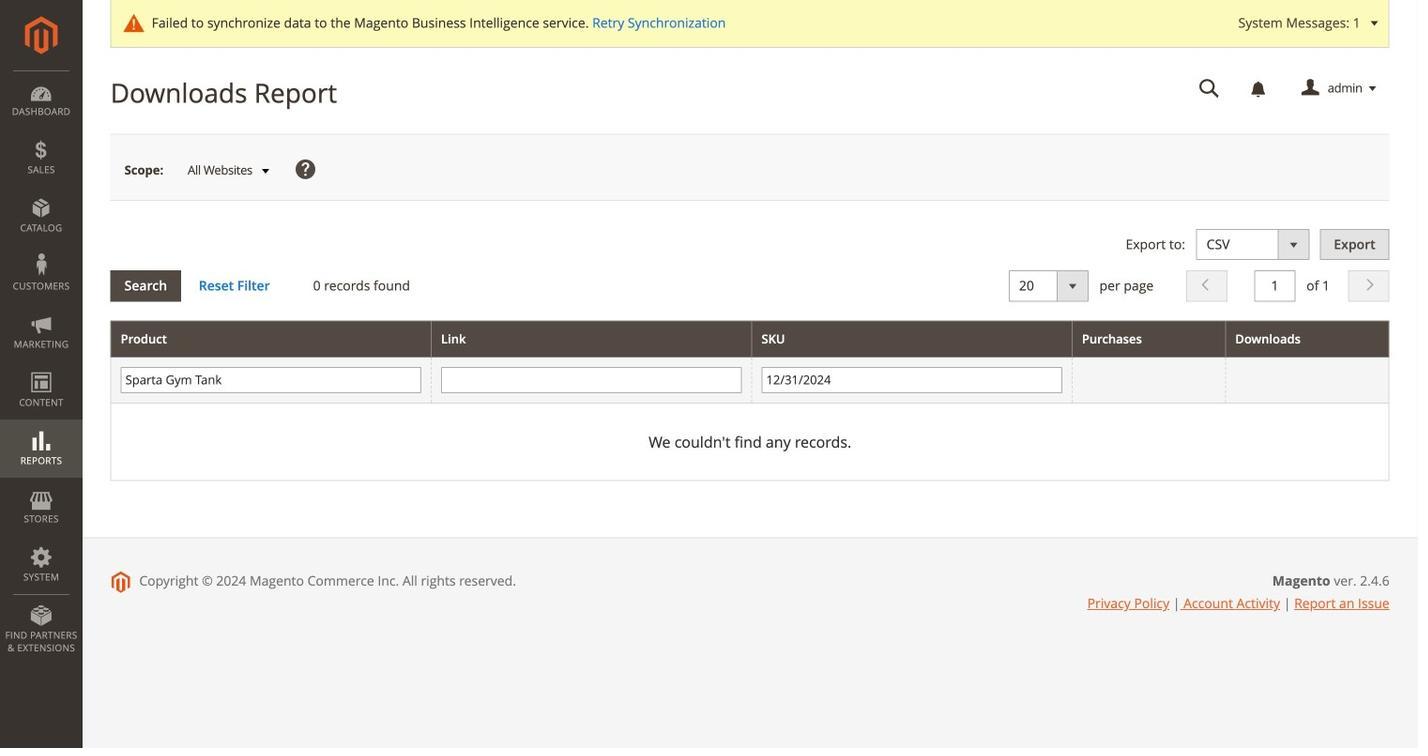Task type: vqa. For each thing, say whether or not it's contained in the screenshot.
From text box
no



Task type: locate. For each thing, give the bounding box(es) containing it.
magento admin panel image
[[25, 16, 58, 54]]

None text field
[[1186, 72, 1233, 105], [441, 367, 742, 393], [762, 367, 1062, 393], [1186, 72, 1233, 105], [441, 367, 742, 393], [762, 367, 1062, 393]]

menu bar
[[0, 70, 83, 664]]

None text field
[[1255, 271, 1296, 302], [121, 367, 421, 393], [1255, 271, 1296, 302], [121, 367, 421, 393]]



